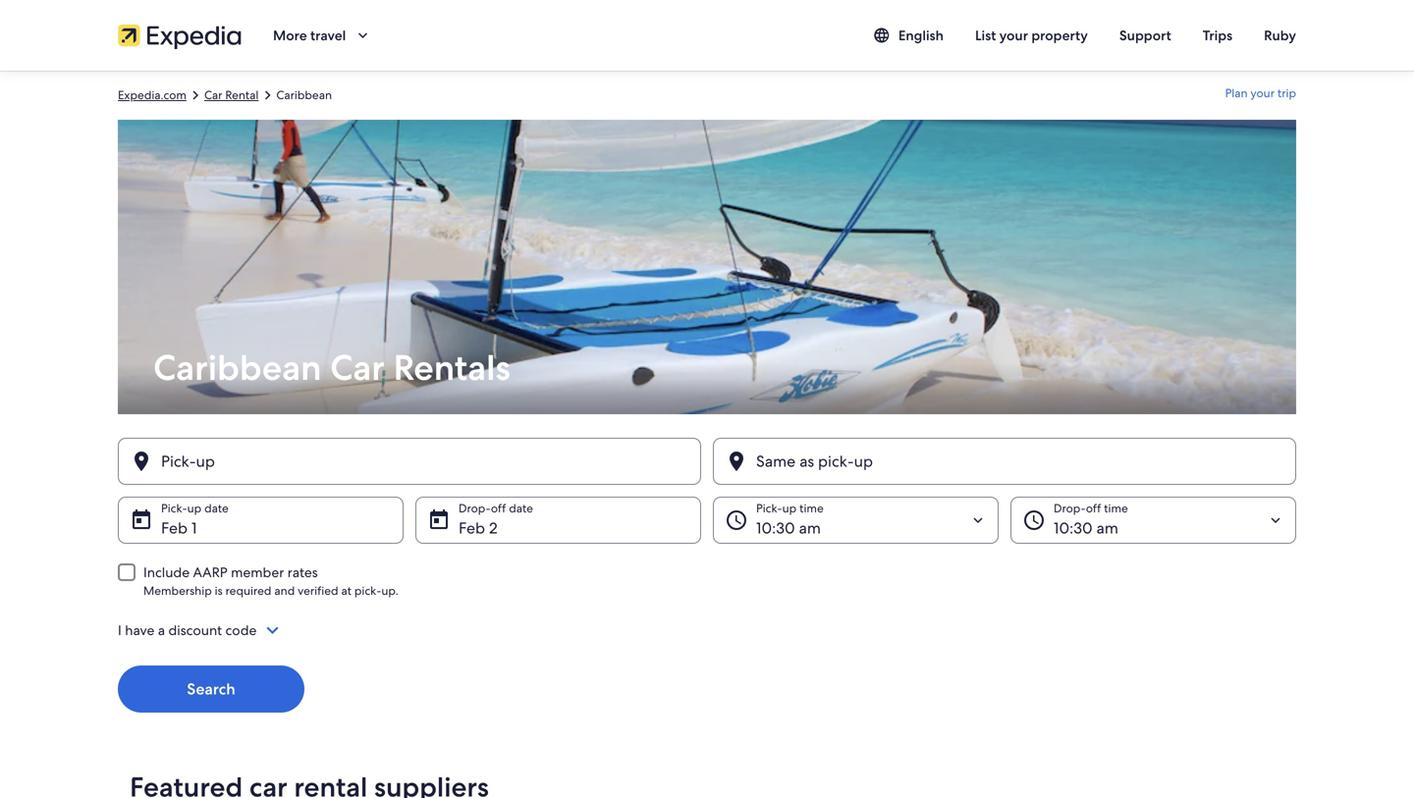 Task type: vqa. For each thing, say whether or not it's contained in the screenshot.
Caribbean Car Rentals on the top left of the page
yes



Task type: describe. For each thing, give the bounding box(es) containing it.
feb 1 button
[[118, 497, 404, 544]]

rental
[[225, 87, 259, 103]]

directional image
[[259, 86, 276, 104]]

include aarp member rates membership is required and verified at pick-up.
[[143, 564, 399, 599]]

travel
[[310, 27, 346, 44]]

i have a discount code
[[118, 622, 257, 640]]

trip
[[1278, 85, 1297, 101]]

code
[[225, 622, 257, 640]]

required
[[226, 584, 272, 599]]

pick-
[[355, 584, 382, 599]]

plan your trip
[[1226, 85, 1297, 101]]

rates
[[288, 564, 318, 582]]

1
[[192, 518, 197, 539]]

car rental link
[[204, 87, 259, 103]]

breadcrumbs region
[[0, 71, 1415, 799]]

plan your trip button
[[1226, 78, 1297, 113]]

is
[[215, 584, 223, 599]]

trailing image
[[354, 27, 372, 44]]

plan
[[1226, 85, 1248, 101]]

aarp
[[193, 564, 228, 582]]

and
[[274, 584, 295, 599]]

car rental
[[204, 87, 259, 103]]

caribbean for caribbean
[[276, 87, 332, 103]]

feb for feb 2
[[459, 518, 485, 539]]

search button
[[118, 666, 305, 713]]

at
[[341, 584, 352, 599]]

feb 2
[[459, 518, 498, 539]]

caribbean car rentals
[[153, 345, 511, 391]]

small image
[[873, 27, 899, 44]]

trips link
[[1187, 18, 1249, 53]]

a
[[158, 622, 165, 640]]

ruby
[[1264, 27, 1297, 44]]

include
[[143, 564, 190, 582]]

i have a discount code link
[[118, 619, 1297, 642]]

car inside "link"
[[204, 87, 223, 103]]

member
[[231, 564, 284, 582]]



Task type: locate. For each thing, give the bounding box(es) containing it.
0 horizontal spatial your
[[1000, 27, 1029, 44]]

trips
[[1203, 27, 1233, 44]]

1 horizontal spatial feb
[[459, 518, 485, 539]]

more travel
[[273, 27, 346, 44]]

your left trip
[[1251, 85, 1275, 101]]

car
[[204, 87, 223, 103], [330, 345, 385, 391]]

caribbean for caribbean car rentals
[[153, 345, 322, 391]]

0 horizontal spatial car
[[204, 87, 223, 103]]

support link
[[1104, 18, 1187, 53]]

feb
[[161, 518, 188, 539], [459, 518, 485, 539]]

your for list
[[1000, 27, 1029, 44]]

feb 1
[[161, 518, 197, 539]]

rentals
[[393, 345, 511, 391]]

your for plan
[[1251, 85, 1275, 101]]

0 vertical spatial your
[[1000, 27, 1029, 44]]

1 vertical spatial car
[[330, 345, 385, 391]]

english button
[[857, 18, 960, 53]]

support
[[1120, 27, 1172, 44]]

feb left 2
[[459, 518, 485, 539]]

ruby button
[[1249, 18, 1312, 53]]

feb left '1'
[[161, 518, 188, 539]]

0 horizontal spatial feb
[[161, 518, 188, 539]]

discount
[[168, 622, 222, 640]]

property
[[1032, 27, 1088, 44]]

search
[[187, 679, 236, 700]]

expedia.com
[[118, 87, 187, 103]]

your inside list your property 'link'
[[1000, 27, 1029, 44]]

1 horizontal spatial your
[[1251, 85, 1275, 101]]

2 feb from the left
[[459, 518, 485, 539]]

caribbean
[[276, 87, 332, 103], [153, 345, 322, 391]]

i
[[118, 622, 122, 640]]

membership
[[143, 584, 212, 599]]

directional image
[[187, 86, 204, 104]]

0 vertical spatial car
[[204, 87, 223, 103]]

your inside the plan your trip dropdown button
[[1251, 85, 1275, 101]]

1 vertical spatial caribbean
[[153, 345, 322, 391]]

expedia logo image
[[118, 22, 242, 49]]

car left rentals
[[330, 345, 385, 391]]

1 feb from the left
[[161, 518, 188, 539]]

car left rental
[[204, 87, 223, 103]]

1 vertical spatial your
[[1251, 85, 1275, 101]]

feb 2 button
[[416, 497, 701, 544]]

list your property link
[[960, 18, 1104, 53]]

list
[[975, 27, 996, 44]]

english
[[899, 27, 944, 44]]

1 horizontal spatial car
[[330, 345, 385, 391]]

your
[[1000, 27, 1029, 44], [1251, 85, 1275, 101]]

2
[[489, 518, 498, 539]]

feb for feb 1
[[161, 518, 188, 539]]

up.
[[381, 584, 399, 599]]

have
[[125, 622, 155, 640]]

your right list
[[1000, 27, 1029, 44]]

expedia.com link
[[118, 87, 187, 103]]

0 vertical spatial caribbean
[[276, 87, 332, 103]]

verified
[[298, 584, 338, 599]]

more
[[273, 27, 307, 44]]

list your property
[[975, 27, 1088, 44]]

more travel button
[[257, 18, 387, 53]]



